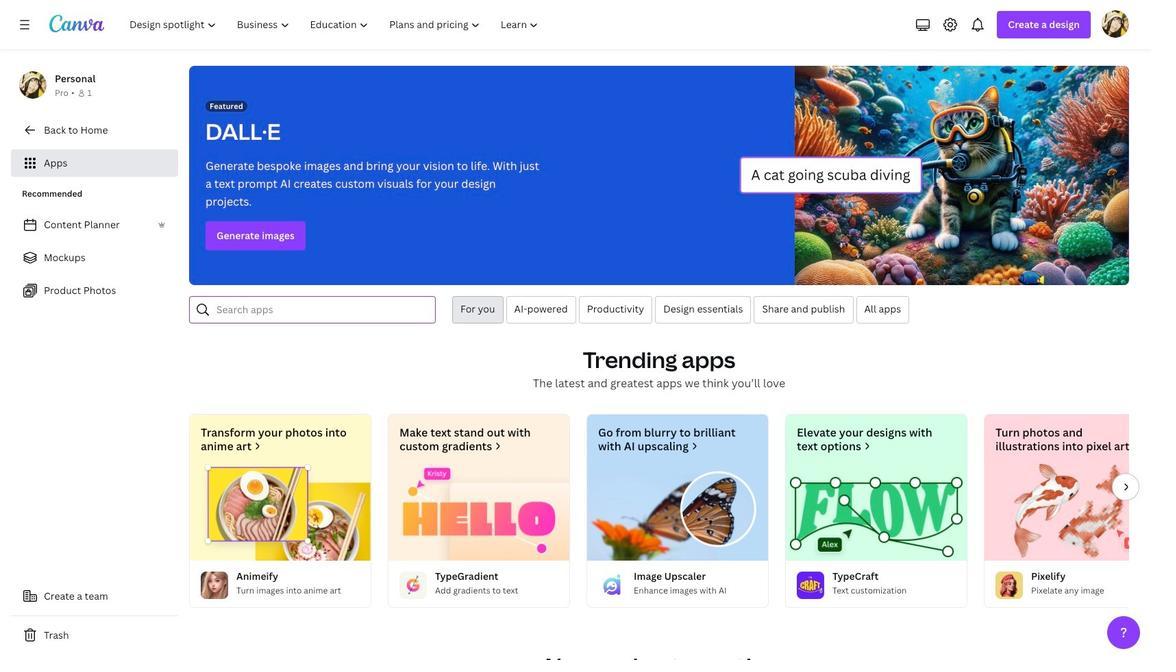 Task type: locate. For each thing, give the bounding box(es) containing it.
an image with a cursor next to a text box containing the prompt "a cat going scuba diving" to generate an image. the generated image of a cat doing scuba diving is behind the text box. image
[[740, 66, 1129, 285]]

0 vertical spatial image upscaler image
[[587, 464, 768, 561]]

typegradient image
[[400, 572, 427, 599]]

pixelify image
[[985, 464, 1151, 561], [996, 572, 1023, 599]]

top level navigation element
[[121, 11, 551, 38]]

1 vertical spatial pixelify image
[[996, 572, 1023, 599]]

image upscaler image
[[587, 464, 768, 561], [598, 572, 626, 599]]

list
[[11, 211, 178, 304]]

typecraft image
[[786, 464, 967, 561], [797, 572, 825, 599]]



Task type: describe. For each thing, give the bounding box(es) containing it.
0 vertical spatial pixelify image
[[985, 464, 1151, 561]]

animeify image
[[201, 572, 228, 599]]

stephanie aranda image
[[1102, 10, 1129, 38]]

0 vertical spatial typecraft image
[[786, 464, 967, 561]]

animeify image
[[190, 464, 371, 561]]

1 vertical spatial typecraft image
[[797, 572, 825, 599]]

Input field to search for apps search field
[[217, 297, 427, 323]]

typegradient image
[[389, 464, 570, 561]]

1 vertical spatial image upscaler image
[[598, 572, 626, 599]]



Task type: vqa. For each thing, say whether or not it's contained in the screenshot.
Image Upscaler to the bottom
yes



